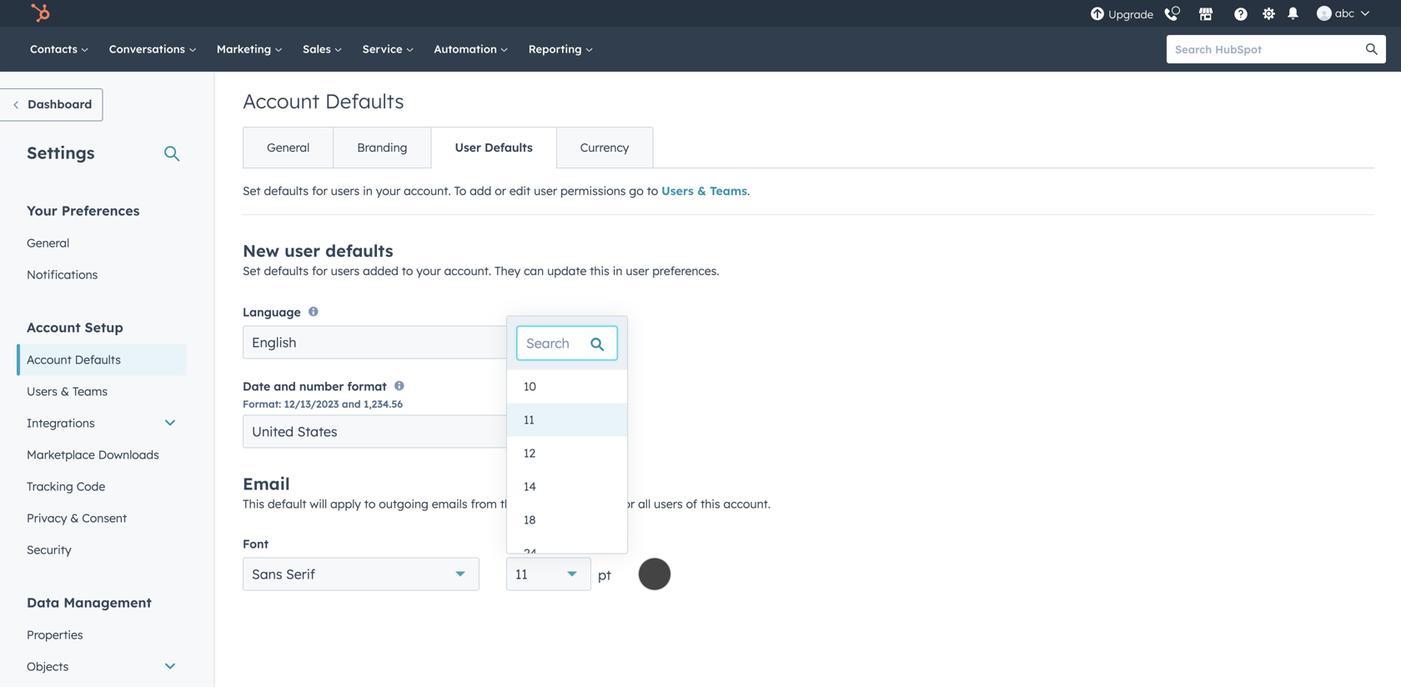 Task type: locate. For each thing, give the bounding box(es) containing it.
automation link
[[424, 27, 519, 72]]

2 vertical spatial defaults
[[75, 352, 121, 367]]

0 vertical spatial this
[[590, 264, 610, 278]]

defaults up branding
[[325, 88, 404, 113]]

calling icon image
[[1163, 8, 1179, 23]]

users right go on the top of page
[[662, 183, 694, 198]]

sans
[[252, 566, 282, 583]]

0 vertical spatial your
[[376, 183, 401, 198]]

search image
[[1366, 43, 1378, 55]]

code
[[76, 479, 105, 494]]

service
[[363, 42, 406, 56]]

email
[[550, 497, 580, 511]]

navigation containing general
[[243, 127, 653, 168]]

0 horizontal spatial user
[[285, 240, 320, 261]]

0 vertical spatial 11
[[524, 412, 534, 427]]

1 horizontal spatial in
[[613, 264, 623, 278]]

dashboard
[[28, 97, 92, 111]]

security link
[[17, 534, 187, 566]]

1 vertical spatial account defaults
[[27, 352, 121, 367]]

2 vertical spatial to
[[364, 497, 376, 511]]

your
[[376, 183, 401, 198], [416, 264, 441, 278]]

0 vertical spatial and
[[274, 379, 296, 394]]

1 vertical spatial for
[[312, 264, 328, 278]]

united
[[252, 423, 294, 440]]

contacts
[[30, 42, 81, 56]]

set up new
[[243, 183, 261, 198]]

0 vertical spatial account
[[243, 88, 320, 113]]

list box
[[507, 370, 627, 570]]

12
[[524, 446, 536, 460]]

account. inside email this default will apply to outgoing emails from the crm email editor for all users of this account.
[[724, 497, 771, 511]]

new user defaults set defaults for users added to your account. they can update this in user preferences.
[[243, 240, 719, 278]]

account for users & teams
[[27, 319, 81, 336]]

& up 'integrations'
[[61, 384, 69, 399]]

in right update
[[613, 264, 623, 278]]

sans serif
[[252, 566, 315, 583]]

general inside your preferences element
[[27, 236, 69, 250]]

general link
[[244, 128, 333, 168], [17, 227, 187, 259]]

2 horizontal spatial to
[[647, 183, 658, 198]]

user right new
[[285, 240, 320, 261]]

service link
[[353, 27, 424, 72]]

0 vertical spatial account.
[[404, 183, 451, 198]]

1 vertical spatial &
[[61, 384, 69, 399]]

1 horizontal spatial &
[[70, 511, 79, 525]]

user
[[455, 140, 481, 155]]

marketing
[[217, 42, 274, 56]]

Search search field
[[517, 327, 617, 360]]

1 horizontal spatial account defaults
[[243, 88, 404, 113]]

0 vertical spatial general link
[[244, 128, 333, 168]]

account defaults link
[[17, 344, 187, 376]]

1 vertical spatial defaults
[[325, 240, 393, 261]]

teams
[[710, 183, 747, 198], [72, 384, 108, 399]]

0 vertical spatial defaults
[[325, 88, 404, 113]]

to right apply
[[364, 497, 376, 511]]

12 button
[[507, 437, 627, 470]]

2 vertical spatial users
[[654, 497, 683, 511]]

sans serif button
[[243, 558, 480, 591]]

go
[[629, 183, 644, 198]]

united states button
[[243, 415, 618, 448]]

2 vertical spatial for
[[619, 497, 635, 511]]

0 vertical spatial general
[[267, 140, 310, 155]]

privacy & consent
[[27, 511, 127, 525]]

users
[[662, 183, 694, 198], [27, 384, 58, 399]]

in inside new user defaults set defaults for users added to your account. they can update this in user preferences.
[[613, 264, 623, 278]]

calling icon button
[[1157, 1, 1185, 26]]

list box containing 10
[[507, 370, 627, 570]]

0 vertical spatial defaults
[[264, 183, 309, 198]]

set inside new user defaults set defaults for users added to your account. they can update this in user preferences.
[[243, 264, 261, 278]]

users down branding link
[[331, 183, 360, 198]]

user right edit
[[534, 183, 557, 198]]

search button
[[1358, 35, 1386, 63]]

users inside 'account setup' element
[[27, 384, 58, 399]]

defaults inside 'account setup' element
[[75, 352, 121, 367]]

1 vertical spatial user
[[285, 240, 320, 261]]

account. right of
[[724, 497, 771, 511]]

defaults inside navigation
[[485, 140, 533, 155]]

0 vertical spatial teams
[[710, 183, 747, 198]]

account. left to
[[404, 183, 451, 198]]

upgrade image
[[1090, 7, 1105, 22]]

0 vertical spatial set
[[243, 183, 261, 198]]

0 horizontal spatial account defaults
[[27, 352, 121, 367]]

users & teams link
[[662, 183, 747, 198], [17, 376, 187, 407]]

0 horizontal spatial users & teams link
[[17, 376, 187, 407]]

2 vertical spatial &
[[70, 511, 79, 525]]

1 vertical spatial 11
[[515, 566, 528, 583]]

your preferences element
[[17, 201, 187, 291]]

1 vertical spatial defaults
[[485, 140, 533, 155]]

format: 12/13/2023 and 1,234.56
[[243, 398, 403, 410]]

1 vertical spatial this
[[701, 497, 720, 511]]

management
[[64, 594, 152, 611]]

1 vertical spatial users
[[27, 384, 58, 399]]

& for consent
[[70, 511, 79, 525]]

defaults for user defaults link
[[485, 140, 533, 155]]

& for teams
[[61, 384, 69, 399]]

set
[[243, 183, 261, 198], [243, 264, 261, 278]]

defaults right the user
[[485, 140, 533, 155]]

& right privacy
[[70, 511, 79, 525]]

users & teams link up 'integrations'
[[17, 376, 187, 407]]

0 horizontal spatial and
[[274, 379, 296, 394]]

account
[[243, 88, 320, 113], [27, 319, 81, 336], [27, 352, 72, 367]]

0 vertical spatial to
[[647, 183, 658, 198]]

users left of
[[654, 497, 683, 511]]

0 horizontal spatial users
[[27, 384, 58, 399]]

1 horizontal spatial users & teams link
[[662, 183, 747, 198]]

number
[[299, 379, 344, 394]]

setup
[[85, 319, 123, 336]]

language
[[243, 305, 301, 319]]

1 horizontal spatial your
[[416, 264, 441, 278]]

account defaults down "sales" link
[[243, 88, 404, 113]]

2 horizontal spatial defaults
[[485, 140, 533, 155]]

1 vertical spatial your
[[416, 264, 441, 278]]

to
[[647, 183, 658, 198], [402, 264, 413, 278], [364, 497, 376, 511]]

user left preferences.
[[626, 264, 649, 278]]

and right the date at the left bottom
[[274, 379, 296, 394]]

0 horizontal spatial &
[[61, 384, 69, 399]]

general for your
[[27, 236, 69, 250]]

default
[[268, 497, 307, 511]]

this right of
[[701, 497, 720, 511]]

users inside email this default will apply to outgoing emails from the crm email editor for all users of this account.
[[654, 497, 683, 511]]

pt
[[598, 567, 611, 584]]

11 button
[[507, 403, 627, 437]]

account setup element
[[17, 318, 187, 566]]

users up 'integrations'
[[27, 384, 58, 399]]

defaults down new
[[264, 264, 309, 278]]

users & teams link right go on the top of page
[[662, 183, 747, 198]]

preferences
[[61, 202, 140, 219]]

0 vertical spatial user
[[534, 183, 557, 198]]

& inside users & teams link
[[61, 384, 69, 399]]

&
[[697, 183, 706, 198], [61, 384, 69, 399], [70, 511, 79, 525]]

your down branding link
[[376, 183, 401, 198]]

11 down 24
[[515, 566, 528, 583]]

this
[[243, 497, 264, 511]]

1 horizontal spatial and
[[342, 398, 361, 410]]

1 horizontal spatial defaults
[[325, 88, 404, 113]]

2 horizontal spatial &
[[697, 183, 706, 198]]

1,234.56
[[364, 398, 403, 410]]

currency link
[[556, 128, 652, 168]]

for
[[312, 183, 328, 198], [312, 264, 328, 278], [619, 497, 635, 511]]

2 set from the top
[[243, 264, 261, 278]]

crm
[[521, 497, 547, 511]]

1 horizontal spatial teams
[[710, 183, 747, 198]]

0 horizontal spatial general link
[[17, 227, 187, 259]]

0 vertical spatial in
[[363, 183, 373, 198]]

your right added
[[416, 264, 441, 278]]

1 horizontal spatial general link
[[244, 128, 333, 168]]

1 vertical spatial account.
[[444, 264, 491, 278]]

navigation
[[243, 127, 653, 168]]

1 vertical spatial users & teams link
[[17, 376, 187, 407]]

users left added
[[331, 264, 360, 278]]

account down marketing link
[[243, 88, 320, 113]]

sales link
[[293, 27, 353, 72]]

users
[[331, 183, 360, 198], [331, 264, 360, 278], [654, 497, 683, 511]]

& left .
[[697, 183, 706, 198]]

0 horizontal spatial this
[[590, 264, 610, 278]]

1 horizontal spatial this
[[701, 497, 720, 511]]

1 vertical spatial users
[[331, 264, 360, 278]]

account up users & teams
[[27, 352, 72, 367]]

0 horizontal spatial to
[[364, 497, 376, 511]]

2 vertical spatial user
[[626, 264, 649, 278]]

or
[[495, 183, 506, 198]]

12/13/2023
[[284, 398, 339, 410]]

11 up 12
[[524, 412, 534, 427]]

defaults
[[325, 88, 404, 113], [485, 140, 533, 155], [75, 352, 121, 367]]

10
[[524, 379, 536, 394]]

defaults down setup
[[75, 352, 121, 367]]

marketing link
[[207, 27, 293, 72]]

1 vertical spatial general
[[27, 236, 69, 250]]

account left setup
[[27, 319, 81, 336]]

2 horizontal spatial user
[[626, 264, 649, 278]]

apply
[[330, 497, 361, 511]]

in
[[363, 183, 373, 198], [613, 264, 623, 278]]

1 horizontal spatial general
[[267, 140, 310, 155]]

set down new
[[243, 264, 261, 278]]

outgoing
[[379, 497, 429, 511]]

this inside new user defaults set defaults for users added to your account. they can update this in user preferences.
[[590, 264, 610, 278]]

1 vertical spatial in
[[613, 264, 623, 278]]

1 horizontal spatial to
[[402, 264, 413, 278]]

0 vertical spatial account defaults
[[243, 88, 404, 113]]

0 horizontal spatial teams
[[72, 384, 108, 399]]

1 vertical spatial teams
[[72, 384, 108, 399]]

marketplaces image
[[1199, 8, 1214, 23]]

0 vertical spatial users
[[331, 183, 360, 198]]

account for branding
[[243, 88, 320, 113]]

1 vertical spatial general link
[[17, 227, 187, 259]]

1 vertical spatial and
[[342, 398, 361, 410]]

1 vertical spatial set
[[243, 264, 261, 278]]

preferences.
[[652, 264, 719, 278]]

account. left they
[[444, 264, 491, 278]]

defaults up added
[[325, 240, 393, 261]]

defaults up new
[[264, 183, 309, 198]]

14
[[524, 479, 536, 494]]

24 button
[[507, 537, 627, 570]]

0 horizontal spatial general
[[27, 236, 69, 250]]

0 horizontal spatial defaults
[[75, 352, 121, 367]]

and down "format"
[[342, 398, 361, 410]]

menu
[[1088, 0, 1381, 27]]

1 horizontal spatial users
[[662, 183, 694, 198]]

0 vertical spatial users & teams link
[[662, 183, 747, 198]]

to right added
[[402, 264, 413, 278]]

all
[[638, 497, 651, 511]]

of
[[686, 497, 697, 511]]

11
[[524, 412, 534, 427], [515, 566, 528, 583]]

2 vertical spatial account.
[[724, 497, 771, 511]]

edit
[[509, 183, 531, 198]]

1 vertical spatial account
[[27, 319, 81, 336]]

& inside privacy & consent link
[[70, 511, 79, 525]]

1 horizontal spatial user
[[534, 183, 557, 198]]

account defaults down account setup
[[27, 352, 121, 367]]

properties link
[[17, 619, 187, 651]]

this right update
[[590, 264, 610, 278]]

to right go on the top of page
[[647, 183, 658, 198]]

new
[[243, 240, 279, 261]]

in down branding link
[[363, 183, 373, 198]]

1 vertical spatial to
[[402, 264, 413, 278]]

abc
[[1335, 6, 1354, 20]]

0 vertical spatial &
[[697, 183, 706, 198]]



Task type: describe. For each thing, give the bounding box(es) containing it.
currency
[[580, 140, 629, 155]]

users & teams
[[27, 384, 108, 399]]

notifications button
[[1283, 5, 1304, 22]]

hubspot link
[[20, 3, 63, 23]]

for inside new user defaults set defaults for users added to your account. they can update this in user preferences.
[[312, 264, 328, 278]]

to inside new user defaults set defaults for users added to your account. they can update this in user preferences.
[[402, 264, 413, 278]]

data management element
[[17, 593, 187, 687]]

your preferences
[[27, 202, 140, 219]]

reporting
[[529, 42, 585, 56]]

conversations
[[109, 42, 188, 56]]

11 button
[[506, 558, 591, 591]]

reporting link
[[519, 27, 603, 72]]

general for account
[[267, 140, 310, 155]]

email
[[243, 473, 290, 494]]

0 horizontal spatial your
[[376, 183, 401, 198]]

format:
[[243, 398, 281, 410]]

notifications
[[27, 267, 98, 282]]

editor
[[583, 497, 616, 511]]

branding
[[357, 140, 407, 155]]

help image
[[1234, 8, 1249, 23]]

permissions
[[560, 183, 626, 198]]

marketplace
[[27, 447, 95, 462]]

from
[[471, 497, 497, 511]]

integrations
[[27, 416, 95, 430]]

states
[[297, 423, 337, 440]]

the
[[500, 497, 518, 511]]

user defaults
[[455, 140, 533, 155]]

contacts link
[[20, 27, 99, 72]]

0 vertical spatial users
[[662, 183, 694, 198]]

hubspot image
[[30, 3, 50, 23]]

18
[[524, 513, 536, 527]]

general link for preferences
[[17, 227, 187, 259]]

to
[[454, 183, 466, 198]]

branding link
[[333, 128, 431, 168]]

objects button
[[17, 651, 187, 683]]

settings image
[[1261, 7, 1277, 22]]

set defaults for users in your account. to add or edit user permissions go to users & teams .
[[243, 183, 750, 198]]

consent
[[82, 511, 127, 525]]

dashboard link
[[0, 88, 103, 121]]

your
[[27, 202, 57, 219]]

for inside email this default will apply to outgoing emails from the crm email editor for all users of this account.
[[619, 497, 635, 511]]

notifications link
[[17, 259, 187, 291]]

downloads
[[98, 447, 159, 462]]

.
[[747, 183, 750, 198]]

added
[[363, 264, 399, 278]]

user defaults link
[[431, 128, 556, 168]]

marketplace downloads
[[27, 447, 159, 462]]

united states
[[252, 423, 337, 440]]

english button
[[243, 326, 618, 359]]

english
[[252, 334, 296, 351]]

menu containing abc
[[1088, 0, 1381, 27]]

security
[[27, 543, 71, 557]]

0 horizontal spatial in
[[363, 183, 373, 198]]

2 vertical spatial defaults
[[264, 264, 309, 278]]

add
[[470, 183, 491, 198]]

24
[[524, 546, 537, 560]]

marketplaces button
[[1189, 0, 1224, 27]]

update
[[547, 264, 587, 278]]

objects
[[27, 659, 69, 674]]

this inside email this default will apply to outgoing emails from the crm email editor for all users of this account.
[[701, 497, 720, 511]]

account setup
[[27, 319, 123, 336]]

account. inside new user defaults set defaults for users added to your account. they can update this in user preferences.
[[444, 264, 491, 278]]

tracking
[[27, 479, 73, 494]]

privacy
[[27, 511, 67, 525]]

11 inside 11 button
[[524, 412, 534, 427]]

to inside email this default will apply to outgoing emails from the crm email editor for all users of this account.
[[364, 497, 376, 511]]

settings link
[[1259, 5, 1279, 22]]

account defaults inside 'account setup' element
[[27, 352, 121, 367]]

Search HubSpot search field
[[1167, 35, 1371, 63]]

notifications image
[[1286, 7, 1301, 22]]

2 vertical spatial account
[[27, 352, 72, 367]]

data management
[[27, 594, 152, 611]]

18 button
[[507, 503, 627, 537]]

general link for defaults
[[244, 128, 333, 168]]

marketplace downloads link
[[17, 439, 187, 471]]

users inside new user defaults set defaults for users added to your account. they can update this in user preferences.
[[331, 264, 360, 278]]

serif
[[286, 566, 315, 583]]

date and number format
[[243, 379, 387, 394]]

upgrade
[[1108, 8, 1153, 21]]

data
[[27, 594, 59, 611]]

properties
[[27, 628, 83, 642]]

can
[[524, 264, 544, 278]]

will
[[310, 497, 327, 511]]

teams inside 'account setup' element
[[72, 384, 108, 399]]

email this default will apply to outgoing emails from the crm email editor for all users of this account.
[[243, 473, 771, 511]]

settings
[[27, 142, 95, 163]]

emails
[[432, 497, 467, 511]]

1 set from the top
[[243, 183, 261, 198]]

format
[[347, 379, 387, 394]]

defaults for account defaults link
[[75, 352, 121, 367]]

your inside new user defaults set defaults for users added to your account. they can update this in user preferences.
[[416, 264, 441, 278]]

0 vertical spatial for
[[312, 183, 328, 198]]

14 button
[[507, 470, 627, 503]]

11 inside 11 dropdown button
[[515, 566, 528, 583]]

privacy & consent link
[[17, 502, 187, 534]]

gary orlando image
[[1317, 6, 1332, 21]]

they
[[495, 264, 521, 278]]



Task type: vqa. For each thing, say whether or not it's contained in the screenshot.
User Defaults
yes



